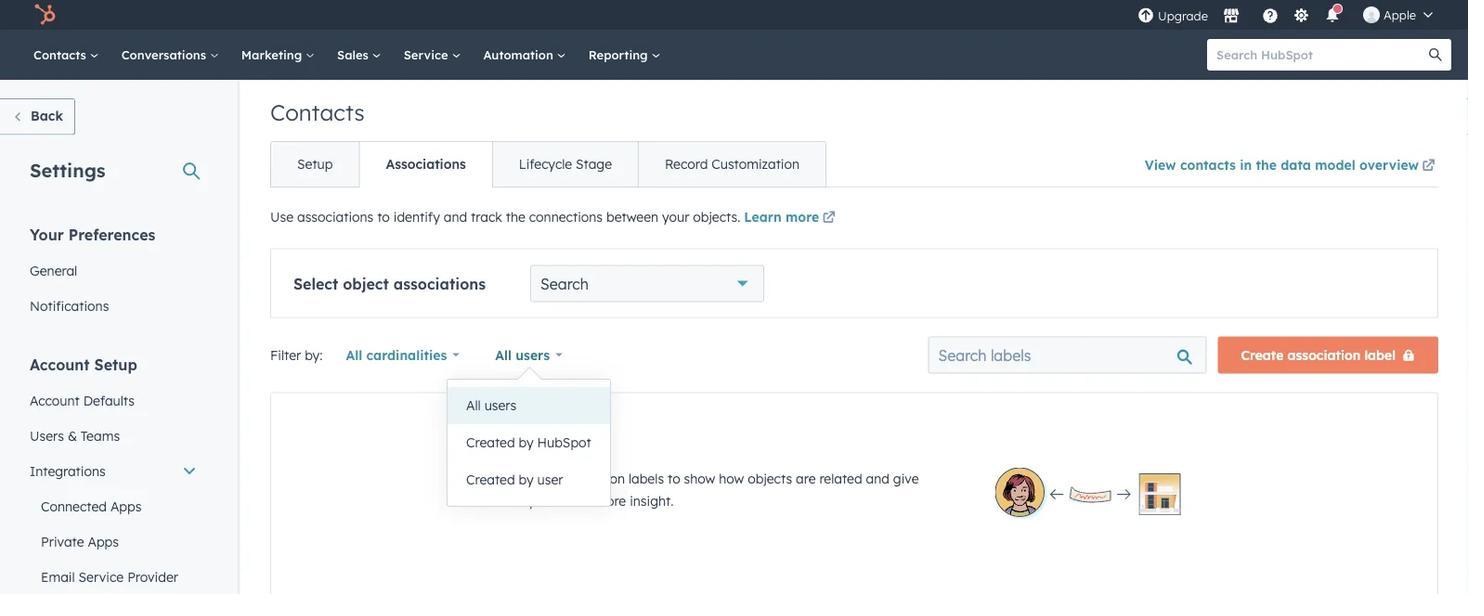 Task type: describe. For each thing, give the bounding box(es) containing it.
search
[[541, 274, 589, 293]]

and inside use association labels to show how objects are related and give your team more insight.
[[866, 470, 890, 487]]

integrations
[[30, 463, 106, 479]]

use for use association labels to show how objects are related and give your team more insight.
[[528, 470, 551, 487]]

help button
[[1255, 0, 1286, 30]]

notifications image
[[1324, 8, 1341, 25]]

1 vertical spatial associations
[[394, 274, 486, 293]]

contacts link
[[22, 30, 110, 80]]

all users inside popup button
[[495, 347, 550, 363]]

private apps
[[41, 534, 119, 550]]

identify
[[394, 209, 440, 225]]

select object associations
[[294, 274, 486, 293]]

by for user
[[519, 472, 534, 488]]

account for account defaults
[[30, 392, 80, 409]]

marketplaces button
[[1212, 0, 1251, 30]]

notifications button
[[1317, 0, 1349, 30]]

hubspot
[[537, 435, 591, 451]]

create association label button
[[1218, 337, 1439, 374]]

association for create
[[1288, 347, 1361, 363]]

show
[[684, 470, 716, 487]]

notifications
[[30, 298, 109, 314]]

created by hubspot
[[466, 435, 591, 451]]

related
[[820, 470, 863, 487]]

learn more link
[[744, 208, 839, 230]]

learn more
[[744, 209, 819, 225]]

connected apps link
[[19, 489, 208, 524]]

apps for private apps
[[88, 534, 119, 550]]

use for use associations to identify and track the connections between your objects.
[[270, 209, 294, 225]]

your inside use association labels to show how objects are related and give your team more insight.
[[528, 493, 555, 509]]

by for hubspot
[[519, 435, 534, 451]]

are
[[796, 470, 816, 487]]

general
[[30, 262, 77, 279]]

created for created by hubspot
[[466, 435, 515, 451]]

conversations link
[[110, 30, 230, 80]]

reporting
[[589, 47, 652, 62]]

search button
[[530, 265, 764, 302]]

insight.
[[630, 493, 674, 509]]

reporting link
[[577, 30, 672, 80]]

marketplaces image
[[1223, 8, 1240, 25]]

connections
[[529, 209, 603, 225]]

search image
[[1429, 48, 1442, 61]]

connected
[[41, 498, 107, 515]]

in
[[1240, 157, 1252, 173]]

0 horizontal spatial and
[[444, 209, 467, 225]]

create
[[1241, 347, 1284, 363]]

filter
[[270, 347, 301, 363]]

teams
[[81, 428, 120, 444]]

account defaults
[[30, 392, 135, 409]]

cardinalities
[[366, 347, 447, 363]]

provider
[[127, 569, 178, 585]]

upgrade
[[1158, 8, 1208, 24]]

0 vertical spatial service
[[404, 47, 452, 62]]

apple
[[1384, 7, 1416, 22]]

Search HubSpot search field
[[1207, 39, 1435, 71]]

track
[[471, 209, 502, 225]]

lifecycle
[[519, 156, 572, 172]]

filter by:
[[270, 347, 323, 363]]

select
[[294, 274, 338, 293]]

object
[[343, 274, 389, 293]]

automation link
[[472, 30, 577, 80]]

bob builder image
[[1364, 7, 1380, 23]]

users & teams
[[30, 428, 120, 444]]

users & teams link
[[19, 418, 208, 454]]

settings image
[[1293, 8, 1310, 25]]

account for account setup
[[30, 355, 90, 374]]

label
[[1365, 347, 1396, 363]]

marketing
[[241, 47, 306, 62]]

marketing link
[[230, 30, 326, 80]]

notifications link
[[19, 288, 208, 324]]

conversations
[[121, 47, 210, 62]]

view contacts in the data model overview link
[[1145, 144, 1439, 187]]

sales
[[337, 47, 372, 62]]

sales link
[[326, 30, 393, 80]]

created for created by user
[[466, 472, 515, 488]]

create association label
[[1241, 347, 1396, 363]]

users inside button
[[485, 398, 517, 414]]

setup link
[[271, 142, 359, 187]]

contacts
[[1180, 157, 1236, 173]]

view contacts in the data model overview
[[1145, 157, 1419, 173]]

private apps link
[[19, 524, 208, 560]]

1 vertical spatial setup
[[94, 355, 137, 374]]

all users inside button
[[466, 398, 517, 414]]

menu containing apple
[[1136, 0, 1446, 30]]

record customization
[[665, 156, 800, 172]]

1 horizontal spatial the
[[1256, 157, 1277, 173]]

hubspot link
[[22, 4, 70, 26]]

overview
[[1360, 157, 1419, 173]]

labels
[[629, 470, 664, 487]]

0 vertical spatial your
[[662, 209, 690, 225]]

customization
[[712, 156, 800, 172]]

record customization link
[[638, 142, 826, 187]]



Task type: vqa. For each thing, say whether or not it's contained in the screenshot.
Contacts to the bottom
yes



Task type: locate. For each thing, give the bounding box(es) containing it.
2 created from the top
[[466, 472, 515, 488]]

all inside all cardinalities popup button
[[346, 347, 362, 363]]

association inside button
[[1288, 347, 1361, 363]]

to
[[377, 209, 390, 225], [668, 470, 680, 487]]

more right team
[[595, 493, 626, 509]]

all for all cardinalities popup button
[[346, 347, 362, 363]]

2 account from the top
[[30, 392, 80, 409]]

1 vertical spatial created
[[466, 472, 515, 488]]

email service provider
[[41, 569, 178, 585]]

record
[[665, 156, 708, 172]]

1 horizontal spatial association
[[1288, 347, 1361, 363]]

1 vertical spatial by
[[519, 472, 534, 488]]

setup
[[297, 156, 333, 172], [94, 355, 137, 374]]

by
[[519, 435, 534, 451], [519, 472, 534, 488]]

1 vertical spatial service
[[79, 569, 124, 585]]

stage
[[576, 156, 612, 172]]

use inside use association labels to show how objects are related and give your team more insight.
[[528, 470, 551, 487]]

all inside all users popup button
[[495, 347, 512, 363]]

menu
[[1136, 0, 1446, 30]]

and
[[444, 209, 467, 225], [866, 470, 890, 487]]

1 horizontal spatial and
[[866, 470, 890, 487]]

account setup element
[[19, 354, 208, 594]]

service link
[[393, 30, 472, 80]]

created down the created by hubspot button
[[466, 472, 515, 488]]

1 horizontal spatial all
[[466, 398, 481, 414]]

view
[[1145, 157, 1176, 173]]

0 horizontal spatial setup
[[94, 355, 137, 374]]

0 vertical spatial users
[[516, 347, 550, 363]]

0 horizontal spatial your
[[528, 493, 555, 509]]

associations
[[386, 156, 466, 172]]

1 vertical spatial and
[[866, 470, 890, 487]]

2 link opens in a new window image from the top
[[1423, 160, 1436, 173]]

upgrade image
[[1138, 8, 1155, 25]]

data
[[1281, 157, 1311, 173]]

0 horizontal spatial to
[[377, 209, 390, 225]]

0 vertical spatial use
[[270, 209, 294, 225]]

integrations button
[[19, 454, 208, 489]]

0 vertical spatial setup
[[297, 156, 333, 172]]

all for all users popup button
[[495, 347, 512, 363]]

the right in
[[1256, 157, 1277, 173]]

back
[[31, 108, 63, 124]]

preferences
[[68, 225, 155, 244]]

general link
[[19, 253, 208, 288]]

association up team
[[555, 470, 625, 487]]

1 horizontal spatial setup
[[297, 156, 333, 172]]

1 vertical spatial your
[[528, 493, 555, 509]]

created by user
[[466, 472, 563, 488]]

apps down integrations "button"
[[110, 498, 142, 515]]

1 vertical spatial account
[[30, 392, 80, 409]]

link opens in a new window image inside learn more link
[[823, 212, 836, 225]]

navigation containing setup
[[270, 141, 827, 188]]

1 vertical spatial more
[[595, 493, 626, 509]]

objects.
[[693, 209, 741, 225]]

your preferences element
[[19, 224, 208, 324]]

more right learn
[[786, 209, 819, 225]]

0 horizontal spatial use
[[270, 209, 294, 225]]

1 horizontal spatial to
[[668, 470, 680, 487]]

0 horizontal spatial the
[[506, 209, 526, 225]]

give
[[893, 470, 919, 487]]

1 horizontal spatial service
[[404, 47, 452, 62]]

1 vertical spatial contacts
[[270, 98, 365, 126]]

apps for connected apps
[[110, 498, 142, 515]]

association inside use association labels to show how objects are related and give your team more insight.
[[555, 470, 625, 487]]

0 horizontal spatial service
[[79, 569, 124, 585]]

by left user
[[519, 472, 534, 488]]

&
[[68, 428, 77, 444]]

use down setup link at the left top of the page
[[270, 209, 294, 225]]

use down the created by hubspot button
[[528, 470, 551, 487]]

0 vertical spatial by
[[519, 435, 534, 451]]

list box containing all users
[[448, 380, 610, 506]]

1 horizontal spatial your
[[662, 209, 690, 225]]

0 horizontal spatial all
[[346, 347, 362, 363]]

learn
[[744, 209, 782, 225]]

0 vertical spatial account
[[30, 355, 90, 374]]

list box
[[448, 380, 610, 506]]

0 horizontal spatial contacts
[[33, 47, 90, 62]]

association for use
[[555, 470, 625, 487]]

1 horizontal spatial use
[[528, 470, 551, 487]]

1 vertical spatial apps
[[88, 534, 119, 550]]

all inside all users button
[[466, 398, 481, 414]]

model
[[1315, 157, 1356, 173]]

your
[[30, 225, 64, 244]]

apps up email service provider
[[88, 534, 119, 550]]

apple button
[[1352, 0, 1444, 30]]

account setup
[[30, 355, 137, 374]]

1 horizontal spatial more
[[786, 209, 819, 225]]

service
[[404, 47, 452, 62], [79, 569, 124, 585]]

use associations to identify and track the connections between your objects.
[[270, 209, 744, 225]]

between
[[606, 209, 659, 225]]

1 vertical spatial association
[[555, 470, 625, 487]]

1 horizontal spatial associations
[[394, 274, 486, 293]]

private
[[41, 534, 84, 550]]

association left label
[[1288, 347, 1361, 363]]

use association labels to show how objects are related and give your team more insight.
[[528, 470, 919, 509]]

search button
[[1420, 39, 1452, 71]]

your down user
[[528, 493, 555, 509]]

to left 'identify'
[[377, 209, 390, 225]]

by down all users button
[[519, 435, 534, 451]]

users
[[30, 428, 64, 444]]

your preferences
[[30, 225, 155, 244]]

1 horizontal spatial contacts
[[270, 98, 365, 126]]

and left the give
[[866, 470, 890, 487]]

help image
[[1262, 8, 1279, 25]]

your
[[662, 209, 690, 225], [528, 493, 555, 509]]

user
[[537, 472, 563, 488]]

Search labels search field
[[928, 337, 1207, 374]]

created up created by user at left bottom
[[466, 435, 515, 451]]

2 by from the top
[[519, 472, 534, 488]]

0 vertical spatial contacts
[[33, 47, 90, 62]]

0 vertical spatial all users
[[495, 347, 550, 363]]

all up created by hubspot
[[466, 398, 481, 414]]

1 vertical spatial the
[[506, 209, 526, 225]]

1 link opens in a new window image from the top
[[1423, 155, 1436, 177]]

contacts down hubspot link
[[33, 47, 90, 62]]

lifecycle stage link
[[492, 142, 638, 187]]

more inside use association labels to show how objects are related and give your team more insight.
[[595, 493, 626, 509]]

0 horizontal spatial association
[[555, 470, 625, 487]]

back link
[[0, 98, 75, 135]]

1 account from the top
[[30, 355, 90, 374]]

defaults
[[83, 392, 135, 409]]

email service provider link
[[19, 560, 208, 594]]

association
[[1288, 347, 1361, 363], [555, 470, 625, 487]]

1 vertical spatial use
[[528, 470, 551, 487]]

contacts
[[33, 47, 90, 62], [270, 98, 365, 126]]

0 vertical spatial to
[[377, 209, 390, 225]]

use
[[270, 209, 294, 225], [528, 470, 551, 487]]

connected apps
[[41, 498, 142, 515]]

created by hubspot button
[[448, 424, 610, 462]]

your left objects.
[[662, 209, 690, 225]]

objects
[[748, 470, 792, 487]]

team
[[559, 493, 591, 509]]

users up created by hubspot
[[485, 398, 517, 414]]

service inside account setup element
[[79, 569, 124, 585]]

associations
[[297, 209, 374, 225], [394, 274, 486, 293]]

service right sales link
[[404, 47, 452, 62]]

link opens in a new window image
[[1423, 155, 1436, 177], [1423, 160, 1436, 173]]

users up all users button
[[516, 347, 550, 363]]

the
[[1256, 157, 1277, 173], [506, 209, 526, 225]]

0 horizontal spatial more
[[595, 493, 626, 509]]

0 vertical spatial the
[[1256, 157, 1277, 173]]

settings link
[[1290, 5, 1313, 25]]

lifecycle stage
[[519, 156, 612, 172]]

all users up created by hubspot
[[466, 398, 517, 414]]

email
[[41, 569, 75, 585]]

2 horizontal spatial all
[[495, 347, 512, 363]]

users
[[516, 347, 550, 363], [485, 398, 517, 414]]

hubspot image
[[33, 4, 56, 26]]

0 vertical spatial more
[[786, 209, 819, 225]]

all cardinalities button
[[334, 337, 472, 374]]

service down private apps link
[[79, 569, 124, 585]]

associations link
[[359, 142, 492, 187]]

link opens in a new window image
[[823, 208, 836, 230], [823, 212, 836, 225]]

all right by:
[[346, 347, 362, 363]]

to inside use association labels to show how objects are related and give your team more insight.
[[668, 470, 680, 487]]

0 horizontal spatial associations
[[297, 209, 374, 225]]

navigation
[[270, 141, 827, 188]]

the right track
[[506, 209, 526, 225]]

2 link opens in a new window image from the top
[[823, 212, 836, 225]]

account up users
[[30, 392, 80, 409]]

and left track
[[444, 209, 467, 225]]

associations down setup link at the left top of the page
[[297, 209, 374, 225]]

1 created from the top
[[466, 435, 515, 451]]

all users up all users button
[[495, 347, 550, 363]]

to left show
[[668, 470, 680, 487]]

1 by from the top
[[519, 435, 534, 451]]

by:
[[305, 347, 323, 363]]

0 vertical spatial apps
[[110, 498, 142, 515]]

0 vertical spatial and
[[444, 209, 467, 225]]

contacts up setup link at the left top of the page
[[270, 98, 365, 126]]

1 vertical spatial to
[[668, 470, 680, 487]]

0 vertical spatial association
[[1288, 347, 1361, 363]]

all cardinalities
[[346, 347, 447, 363]]

associations down 'identify'
[[394, 274, 486, 293]]

how
[[719, 470, 744, 487]]

account up account defaults
[[30, 355, 90, 374]]

all users button
[[448, 387, 610, 424]]

all
[[346, 347, 362, 363], [495, 347, 512, 363], [466, 398, 481, 414]]

users inside popup button
[[516, 347, 550, 363]]

all up all users button
[[495, 347, 512, 363]]

created by user button
[[448, 462, 610, 499]]

account
[[30, 355, 90, 374], [30, 392, 80, 409]]

1 link opens in a new window image from the top
[[823, 208, 836, 230]]

apps
[[110, 498, 142, 515], [88, 534, 119, 550]]

automation
[[483, 47, 557, 62]]

0 vertical spatial associations
[[297, 209, 374, 225]]

1 vertical spatial all users
[[466, 398, 517, 414]]

0 vertical spatial created
[[466, 435, 515, 451]]

1 vertical spatial users
[[485, 398, 517, 414]]



